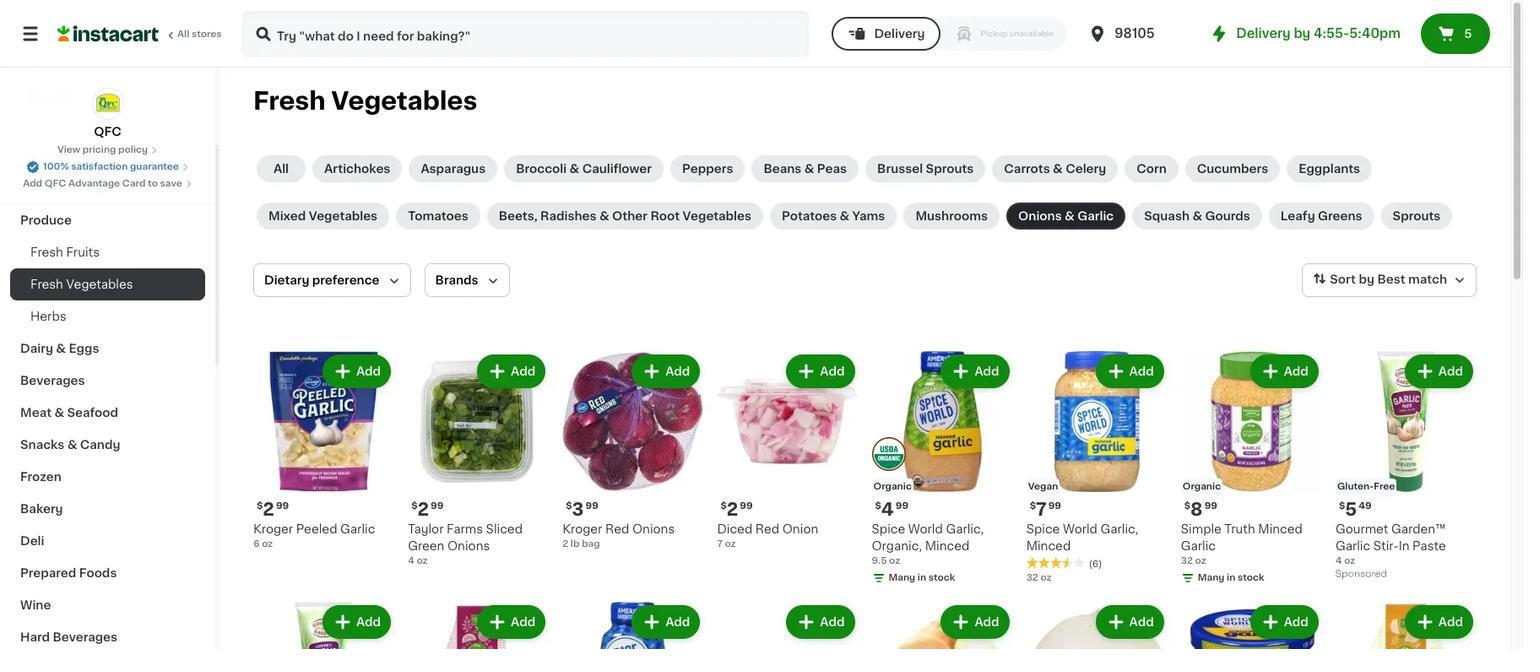 Task type: locate. For each thing, give the bounding box(es) containing it.
garlic inside the simple truth minced garlic 32 oz
[[1182, 541, 1216, 553]]

$ 2 99 up taylor
[[411, 501, 444, 519]]

world for minced
[[1063, 524, 1098, 536]]

gluten-
[[1338, 482, 1374, 492]]

2 horizontal spatial minced
[[1259, 524, 1303, 536]]

1 vertical spatial fresh
[[30, 247, 63, 258]]

$ down vegan
[[1030, 502, 1036, 511]]

0 vertical spatial all
[[177, 30, 189, 39]]

garlic, inside spice world garlic, organic, minced 9.5 oz
[[946, 524, 984, 536]]

& for snacks & candy
[[67, 439, 77, 451]]

0 horizontal spatial many
[[889, 574, 916, 583]]

candy
[[80, 439, 120, 451]]

3 $ from the left
[[566, 502, 572, 511]]

1 red from the left
[[606, 524, 630, 536]]

0 horizontal spatial qfc
[[45, 179, 66, 188]]

oz right '6' at the bottom left of page
[[262, 540, 273, 549]]

1 in from the left
[[918, 574, 927, 583]]

radishes
[[541, 210, 597, 222]]

all
[[177, 30, 189, 39], [274, 163, 289, 175]]

& left other
[[600, 210, 610, 222]]

snacks
[[20, 439, 64, 451]]

& right meat
[[54, 407, 64, 419]]

2 in from the left
[[1227, 574, 1236, 583]]

$ inside $ 3 99
[[566, 502, 572, 511]]

$ for spice world garlic, organic, minced
[[876, 502, 882, 511]]

world inside spice world garlic, organic, minced 9.5 oz
[[909, 524, 943, 536]]

peppers
[[682, 163, 734, 175]]

0 horizontal spatial spice
[[872, 524, 906, 536]]

0 horizontal spatial delivery
[[875, 28, 925, 40]]

0 vertical spatial beverages
[[20, 375, 85, 387]]

garlic, for spice world garlic, minced
[[1101, 524, 1139, 536]]

mixed
[[269, 210, 306, 222]]

fresh up all link
[[253, 89, 326, 113]]

32 down simple
[[1182, 557, 1193, 566]]

7 $ from the left
[[1185, 502, 1191, 511]]

delivery
[[1237, 27, 1291, 40], [875, 28, 925, 40]]

oz down diced
[[725, 540, 736, 549]]

1 horizontal spatial delivery
[[1237, 27, 1291, 40]]

99 inside $ 3 99
[[586, 502, 599, 511]]

garlic right peeled
[[340, 524, 375, 536]]

& left candy
[[67, 439, 77, 451]]

7 99 from the left
[[1205, 502, 1218, 511]]

99 up diced
[[740, 502, 753, 511]]

qfc
[[94, 126, 121, 138], [45, 179, 66, 188]]

$ 2 99 up diced
[[721, 501, 753, 519]]

fresh
[[253, 89, 326, 113], [30, 247, 63, 258], [30, 279, 63, 291]]

kroger up lb
[[563, 524, 603, 536]]

0 horizontal spatial 32
[[1027, 574, 1039, 583]]

6 $ from the left
[[1030, 502, 1036, 511]]

2 spice from the left
[[1027, 524, 1060, 536]]

beets, radishes & other root vegetables
[[499, 210, 752, 222]]

kroger for 2
[[253, 524, 293, 536]]

100% satisfaction guarantee
[[43, 162, 179, 171]]

hard beverages
[[20, 632, 118, 644]]

3 $ 2 99 from the left
[[721, 501, 753, 519]]

1 horizontal spatial by
[[1359, 274, 1375, 286]]

1 spice from the left
[[872, 524, 906, 536]]

delivery inside 'button'
[[875, 28, 925, 40]]

fresh up herbs
[[30, 279, 63, 291]]

1 vertical spatial 7
[[717, 540, 723, 549]]

sprouts
[[926, 163, 974, 175], [1393, 210, 1441, 222]]

$ up lb
[[566, 502, 572, 511]]

garlic down celery
[[1078, 210, 1114, 222]]

2 $ from the left
[[411, 502, 418, 511]]

bag
[[582, 540, 600, 549]]

2 red from the left
[[756, 524, 780, 536]]

99 up taylor
[[431, 502, 444, 511]]

prepared foods link
[[10, 557, 205, 590]]

4:55-
[[1314, 27, 1350, 40]]

2 vertical spatial onions
[[448, 541, 490, 553]]

99 for diced red onion
[[740, 502, 753, 511]]

1 horizontal spatial 5
[[1465, 28, 1473, 40]]

free
[[1374, 482, 1396, 492]]

0 horizontal spatial 7
[[717, 540, 723, 549]]

0 horizontal spatial fresh vegetables
[[30, 279, 133, 291]]

& inside 'link'
[[54, 407, 64, 419]]

artichokes
[[324, 163, 391, 175]]

0 vertical spatial qfc
[[94, 126, 121, 138]]

2 horizontal spatial 4
[[1336, 557, 1343, 566]]

instacart logo image
[[57, 24, 159, 44]]

4 inside the taylor farms sliced green onions 4 oz
[[408, 557, 415, 566]]

2 for taylor farms sliced green onions
[[418, 501, 429, 519]]

5 inside button
[[1465, 28, 1473, 40]]

all left stores
[[177, 30, 189, 39]]

spice inside spice world garlic, organic, minced 9.5 oz
[[872, 524, 906, 536]]

5 99 from the left
[[896, 502, 909, 511]]

deli link
[[10, 525, 205, 557]]

produce
[[20, 215, 72, 226]]

99 up the organic,
[[896, 502, 909, 511]]

by
[[1294, 27, 1311, 40], [1359, 274, 1375, 286]]

by left 4:55-
[[1294, 27, 1311, 40]]

6
[[253, 540, 260, 549]]

$ 2 99 up '6' at the bottom left of page
[[257, 501, 289, 519]]

spice down $ 7 99
[[1027, 524, 1060, 536]]

delivery by 4:55-5:40pm link
[[1210, 24, 1401, 44]]

1 horizontal spatial spice
[[1027, 524, 1060, 536]]

fresh vegetables up artichokes link at the top left
[[253, 89, 478, 113]]

0 vertical spatial sprouts
[[926, 163, 974, 175]]

& for squash & gourds
[[1193, 210, 1203, 222]]

many in stock for 4
[[889, 574, 956, 583]]

& left the yams
[[840, 210, 850, 222]]

2 for diced red onion
[[727, 501, 738, 519]]

1 horizontal spatial 4
[[882, 501, 894, 519]]

2 99 from the left
[[431, 502, 444, 511]]

$ inside $ 5 49
[[1340, 502, 1346, 511]]

2 left lb
[[563, 540, 569, 549]]

lb
[[571, 540, 580, 549]]

many down the simple truth minced garlic 32 oz
[[1198, 574, 1225, 583]]

0 horizontal spatial 5
[[1346, 501, 1358, 519]]

in for 8
[[1227, 574, 1236, 583]]

& right "broccoli"
[[570, 163, 580, 175]]

$ up the organic,
[[876, 502, 882, 511]]

& left the gourds
[[1193, 210, 1203, 222]]

1 horizontal spatial red
[[756, 524, 780, 536]]

1 horizontal spatial all
[[274, 163, 289, 175]]

Search field
[[243, 12, 809, 56]]

1 vertical spatial sprouts
[[1393, 210, 1441, 222]]

& left celery
[[1053, 163, 1063, 175]]

1 vertical spatial beverages
[[53, 632, 118, 644]]

$ up '6' at the bottom left of page
[[257, 502, 263, 511]]

red for 2
[[756, 524, 780, 536]]

1 horizontal spatial world
[[1063, 524, 1098, 536]]

$ inside $ 4 99
[[876, 502, 882, 511]]

4 up sponsored badge image
[[1336, 557, 1343, 566]]

lists
[[47, 90, 76, 102]]

stock down spice world garlic, organic, minced 9.5 oz
[[929, 574, 956, 583]]

satisfaction
[[71, 162, 128, 171]]

1 horizontal spatial many in stock
[[1198, 574, 1265, 583]]

7 down diced
[[717, 540, 723, 549]]

2 garlic, from the left
[[1101, 524, 1139, 536]]

1 horizontal spatial 7
[[1036, 501, 1047, 519]]

beverages down wine link
[[53, 632, 118, 644]]

& down carrots & celery
[[1065, 210, 1075, 222]]

leafy greens
[[1281, 210, 1363, 222]]

brussel sprouts
[[878, 163, 974, 175]]

oz inside the kroger peeled garlic 6 oz
[[262, 540, 273, 549]]

squash & gourds link
[[1133, 203, 1263, 230]]

4 99 from the left
[[740, 502, 753, 511]]

diced
[[717, 524, 753, 536]]

99 for kroger peeled garlic
[[276, 502, 289, 511]]

0 vertical spatial 32
[[1182, 557, 1193, 566]]

many for 8
[[1198, 574, 1225, 583]]

all up mixed
[[274, 163, 289, 175]]

99 right the 8
[[1205, 502, 1218, 511]]

qfc down 100%
[[45, 179, 66, 188]]

2 horizontal spatial onions
[[1019, 210, 1062, 222]]

$ 5 49
[[1340, 501, 1372, 519]]

many in stock down the simple truth minced garlic 32 oz
[[1198, 574, 1265, 583]]

by inside delivery by 4:55-5:40pm link
[[1294, 27, 1311, 40]]

eggs
[[69, 343, 99, 355]]

minced inside spice world garlic, minced
[[1027, 541, 1071, 553]]

1 horizontal spatial garlic,
[[1101, 524, 1139, 536]]

snacks & candy link
[[10, 429, 205, 461]]

beets,
[[499, 210, 538, 222]]

1 horizontal spatial fresh vegetables
[[253, 89, 478, 113]]

kroger inside the kroger peeled garlic 6 oz
[[253, 524, 293, 536]]

1 vertical spatial by
[[1359, 274, 1375, 286]]

sprouts inside sprouts link
[[1393, 210, 1441, 222]]

0 horizontal spatial minced
[[926, 541, 970, 553]]

preference
[[312, 275, 380, 286]]

$ for kroger red onions
[[566, 502, 572, 511]]

garlic down gourmet
[[1336, 541, 1371, 553]]

0 vertical spatial by
[[1294, 27, 1311, 40]]

organic up $ 8 99
[[1183, 482, 1222, 492]]

1 $ from the left
[[257, 502, 263, 511]]

32 inside the simple truth minced garlic 32 oz
[[1182, 557, 1193, 566]]

view pricing policy
[[57, 145, 148, 155]]

& left eggs
[[56, 343, 66, 355]]

2 world from the left
[[1063, 524, 1098, 536]]

8 $ from the left
[[1340, 502, 1346, 511]]

6 99 from the left
[[1049, 502, 1062, 511]]

2 vertical spatial fresh
[[30, 279, 63, 291]]

2 stock from the left
[[1238, 574, 1265, 583]]

by right sort
[[1359, 274, 1375, 286]]

wine link
[[10, 590, 205, 622]]

2 many from the left
[[1198, 574, 1225, 583]]

4 up the organic,
[[882, 501, 894, 519]]

product group
[[253, 351, 395, 552], [408, 351, 549, 569], [563, 351, 704, 552], [717, 351, 859, 552], [872, 351, 1013, 589], [1027, 351, 1168, 585], [1182, 351, 1323, 589], [1336, 351, 1477, 584], [253, 602, 395, 650], [408, 602, 549, 650], [563, 602, 704, 650], [717, 602, 859, 650], [872, 602, 1013, 650], [1027, 602, 1168, 650], [1182, 602, 1323, 650], [1336, 602, 1477, 650]]

minced right the organic,
[[926, 541, 970, 553]]

2 horizontal spatial $ 2 99
[[721, 501, 753, 519]]

$ 8 99
[[1185, 501, 1218, 519]]

& left peas
[[805, 163, 815, 175]]

0 horizontal spatial red
[[606, 524, 630, 536]]

buy it again
[[47, 57, 119, 68]]

0 horizontal spatial 4
[[408, 557, 415, 566]]

0 horizontal spatial organic
[[874, 482, 912, 492]]

garlic inside the kroger peeled garlic 6 oz
[[340, 524, 375, 536]]

32 down spice world garlic, minced
[[1027, 574, 1039, 583]]

0 horizontal spatial kroger
[[253, 524, 293, 536]]

fruits
[[66, 247, 100, 258]]

spice up the organic,
[[872, 524, 906, 536]]

squash & gourds
[[1145, 210, 1251, 222]]

simple truth minced garlic 32 oz
[[1182, 524, 1303, 566]]

99 for kroger red onions
[[586, 502, 599, 511]]

brussel
[[878, 163, 923, 175]]

garden™
[[1392, 524, 1447, 536]]

garlic inside gourmet garden™ garlic stir-in paste 4 oz
[[1336, 541, 1371, 553]]

0 horizontal spatial world
[[909, 524, 943, 536]]

world inside spice world garlic, minced
[[1063, 524, 1098, 536]]

fresh vegetables
[[253, 89, 478, 113], [30, 279, 133, 291]]

garlic for gourmet garden™ garlic stir-in paste 4 oz
[[1336, 541, 1371, 553]]

$ inside $ 7 99
[[1030, 502, 1036, 511]]

1 kroger from the left
[[253, 524, 293, 536]]

snacks & candy
[[20, 439, 120, 451]]

$ up taylor
[[411, 502, 418, 511]]

delivery for delivery
[[875, 28, 925, 40]]

1 horizontal spatial sprouts
[[1393, 210, 1441, 222]]

1 horizontal spatial 32
[[1182, 557, 1193, 566]]

minced inside spice world garlic, organic, minced 9.5 oz
[[926, 541, 970, 553]]

1 99 from the left
[[276, 502, 289, 511]]

garlic down simple
[[1182, 541, 1216, 553]]

sprouts up best match
[[1393, 210, 1441, 222]]

$ 2 99 for taylor
[[411, 501, 444, 519]]

99 right 3
[[586, 502, 599, 511]]

None search field
[[242, 10, 810, 57]]

stock down the simple truth minced garlic 32 oz
[[1238, 574, 1265, 583]]

1 vertical spatial all
[[274, 163, 289, 175]]

2 many in stock from the left
[[1198, 574, 1265, 583]]

to
[[148, 179, 158, 188]]

0 horizontal spatial stock
[[929, 574, 956, 583]]

$ up simple
[[1185, 502, 1191, 511]]

1 horizontal spatial in
[[1227, 574, 1236, 583]]

kroger inside "kroger red onions 2 lb bag"
[[563, 524, 603, 536]]

2 up the kroger peeled garlic 6 oz
[[263, 501, 274, 519]]

oz down simple
[[1196, 557, 1207, 566]]

dairy & eggs
[[20, 343, 99, 355]]

other
[[612, 210, 648, 222]]

green
[[408, 541, 445, 553]]

advantage
[[68, 179, 120, 188]]

4 down green
[[408, 557, 415, 566]]

onions
[[1019, 210, 1062, 222], [633, 524, 675, 536], [448, 541, 490, 553]]

(6)
[[1089, 560, 1103, 569]]

minced up 32 oz
[[1027, 541, 1071, 553]]

oz up sponsored badge image
[[1345, 557, 1356, 566]]

$ left 49
[[1340, 502, 1346, 511]]

herbs link
[[10, 301, 205, 333]]

2 up diced
[[727, 501, 738, 519]]

1 horizontal spatial many
[[1198, 574, 1225, 583]]

oz inside 'diced red onion 7 oz'
[[725, 540, 736, 549]]

7 down vegan
[[1036, 501, 1047, 519]]

99 inside $ 7 99
[[1049, 502, 1062, 511]]

simple
[[1182, 524, 1222, 536]]

$ inside $ 8 99
[[1185, 502, 1191, 511]]

product group containing 7
[[1027, 351, 1168, 585]]

0 horizontal spatial $ 2 99
[[257, 501, 289, 519]]

1 horizontal spatial kroger
[[563, 524, 603, 536]]

$ for gourmet garden™ garlic stir-in paste
[[1340, 502, 1346, 511]]

root
[[651, 210, 680, 222]]

1 horizontal spatial organic
[[1183, 482, 1222, 492]]

oz down spice world garlic, minced
[[1041, 574, 1052, 583]]

fresh vegetables down fruits on the left top of page
[[30, 279, 133, 291]]

garlic, inside spice world garlic, minced
[[1101, 524, 1139, 536]]

1 $ 2 99 from the left
[[257, 501, 289, 519]]

&
[[570, 163, 580, 175], [805, 163, 815, 175], [1053, 163, 1063, 175], [600, 210, 610, 222], [840, 210, 850, 222], [1065, 210, 1075, 222], [1193, 210, 1203, 222], [56, 343, 66, 355], [54, 407, 64, 419], [67, 439, 77, 451]]

many down the organic,
[[889, 574, 916, 583]]

2 $ 2 99 from the left
[[411, 501, 444, 519]]

oz inside spice world garlic, organic, minced 9.5 oz
[[890, 557, 901, 566]]

1 stock from the left
[[929, 574, 956, 583]]

best match
[[1378, 274, 1448, 286]]

fresh for produce
[[30, 247, 63, 258]]

1 horizontal spatial $ 2 99
[[411, 501, 444, 519]]

by inside the best match sort by field
[[1359, 274, 1375, 286]]

oz down the organic,
[[890, 557, 901, 566]]

1 vertical spatial onions
[[633, 524, 675, 536]]

99 inside $ 8 99
[[1205, 502, 1218, 511]]

$ for simple truth minced garlic
[[1185, 502, 1191, 511]]

fresh for fresh fruits
[[30, 279, 63, 291]]

9.5
[[872, 557, 887, 566]]

leafy
[[1281, 210, 1316, 222]]

organic up $ 4 99
[[874, 482, 912, 492]]

kroger up '6' at the bottom left of page
[[253, 524, 293, 536]]

onions inside the taylor farms sliced green onions 4 oz
[[448, 541, 490, 553]]

0 horizontal spatial sprouts
[[926, 163, 974, 175]]

card
[[122, 179, 146, 188]]

in down the simple truth minced garlic 32 oz
[[1227, 574, 1236, 583]]

product group containing 4
[[872, 351, 1013, 589]]

guarantee
[[130, 162, 179, 171]]

world
[[909, 524, 943, 536], [1063, 524, 1098, 536]]

eggplants
[[1299, 163, 1361, 175]]

3 99 from the left
[[586, 502, 599, 511]]

carrots & celery link
[[993, 155, 1119, 182]]

beverages down dairy & eggs
[[20, 375, 85, 387]]

0 horizontal spatial in
[[918, 574, 927, 583]]

red inside 'diced red onion 7 oz'
[[756, 524, 780, 536]]

buy
[[47, 57, 71, 68]]

garlic, for spice world garlic, organic, minced 9.5 oz
[[946, 524, 984, 536]]

5 $ from the left
[[876, 502, 882, 511]]

celery
[[1066, 163, 1107, 175]]

world up the organic,
[[909, 524, 943, 536]]

4 $ from the left
[[721, 502, 727, 511]]

100%
[[43, 162, 69, 171]]

2 kroger from the left
[[563, 524, 603, 536]]

1 many in stock from the left
[[889, 574, 956, 583]]

in down spice world garlic, organic, minced 9.5 oz
[[918, 574, 927, 583]]

fresh down produce at the top left of page
[[30, 247, 63, 258]]

world up (6)
[[1063, 524, 1098, 536]]

red for 3
[[606, 524, 630, 536]]

vegetables down artichokes at the left of page
[[309, 210, 378, 222]]

thanksgiving
[[20, 182, 101, 194]]

0 horizontal spatial onions
[[448, 541, 490, 553]]

spice inside spice world garlic, minced
[[1027, 524, 1060, 536]]

2 up taylor
[[418, 501, 429, 519]]

1 horizontal spatial minced
[[1027, 541, 1071, 553]]

$ 3 99
[[566, 501, 599, 519]]

99 up the kroger peeled garlic 6 oz
[[276, 502, 289, 511]]

1 garlic, from the left
[[946, 524, 984, 536]]

1 horizontal spatial qfc
[[94, 126, 121, 138]]

red inside "kroger red onions 2 lb bag"
[[606, 524, 630, 536]]

minced right truth
[[1259, 524, 1303, 536]]

99 down vegan
[[1049, 502, 1062, 511]]

0 horizontal spatial garlic,
[[946, 524, 984, 536]]

99 for simple truth minced garlic
[[1205, 502, 1218, 511]]

1 many from the left
[[889, 574, 916, 583]]

0 vertical spatial 5
[[1465, 28, 1473, 40]]

oz down green
[[417, 557, 428, 566]]

0 horizontal spatial by
[[1294, 27, 1311, 40]]

qfc up 'view pricing policy' link
[[94, 126, 121, 138]]

dietary preference
[[264, 275, 380, 286]]

1 horizontal spatial onions
[[633, 524, 675, 536]]

$ up diced
[[721, 502, 727, 511]]

0 horizontal spatial many in stock
[[889, 574, 956, 583]]

kroger peeled garlic 6 oz
[[253, 524, 375, 549]]

1 horizontal spatial stock
[[1238, 574, 1265, 583]]

99 inside $ 4 99
[[896, 502, 909, 511]]

sprouts up mushrooms
[[926, 163, 974, 175]]

add
[[23, 179, 42, 188], [356, 366, 381, 378], [511, 366, 536, 378], [666, 366, 690, 378], [820, 366, 845, 378], [975, 366, 1000, 378], [1130, 366, 1154, 378], [1284, 366, 1309, 378], [1439, 366, 1464, 378], [356, 617, 381, 629], [511, 617, 536, 629], [666, 617, 690, 629], [820, 617, 845, 629], [975, 617, 1000, 629], [1130, 617, 1154, 629], [1284, 617, 1309, 629], [1439, 617, 1464, 629]]

many in stock down spice world garlic, organic, minced 9.5 oz
[[889, 574, 956, 583]]

0 horizontal spatial all
[[177, 30, 189, 39]]

stock for 4
[[929, 574, 956, 583]]

1 world from the left
[[909, 524, 943, 536]]



Task type: vqa. For each thing, say whether or not it's contained in the screenshot.
list_add_items DIALOG
no



Task type: describe. For each thing, give the bounding box(es) containing it.
prepared foods
[[20, 568, 117, 579]]

$ 4 99
[[876, 501, 909, 519]]

all for all
[[274, 163, 289, 175]]

Best match Sort by field
[[1303, 264, 1477, 297]]

0 vertical spatial fresh vegetables
[[253, 89, 478, 113]]

meat
[[20, 407, 52, 419]]

5 button
[[1422, 14, 1491, 54]]

tomatoes link
[[396, 203, 480, 230]]

onions & garlic link
[[1007, 203, 1126, 230]]

vegetables up herbs link at the left of page
[[66, 279, 133, 291]]

2 for kroger peeled garlic
[[263, 501, 274, 519]]

& for carrots & celery
[[1053, 163, 1063, 175]]

delivery for delivery by 4:55-5:40pm
[[1237, 27, 1291, 40]]

stock for 8
[[1238, 574, 1265, 583]]

by for delivery
[[1294, 27, 1311, 40]]

product group containing 8
[[1182, 351, 1323, 589]]

corn link
[[1125, 155, 1179, 182]]

0 vertical spatial fresh
[[253, 89, 326, 113]]

& for dairy & eggs
[[56, 343, 66, 355]]

oz inside the taylor farms sliced green onions 4 oz
[[417, 557, 428, 566]]

beverages link
[[10, 365, 205, 397]]

vegetables up artichokes link at the top left
[[331, 89, 478, 113]]

item badge image
[[872, 437, 906, 471]]

delivery button
[[832, 17, 941, 51]]

prepared
[[20, 568, 76, 579]]

spice world garlic, organic, minced 9.5 oz
[[872, 524, 984, 566]]

save
[[160, 179, 182, 188]]

by for sort
[[1359, 274, 1375, 286]]

tomatoes
[[408, 210, 469, 222]]

& for meat & seafood
[[54, 407, 64, 419]]

in
[[1399, 541, 1410, 553]]

squash
[[1145, 210, 1190, 222]]

8
[[1191, 501, 1203, 519]]

delivery by 4:55-5:40pm
[[1237, 27, 1401, 40]]

cauliflower
[[583, 163, 652, 175]]

49
[[1359, 502, 1372, 511]]

peeled
[[296, 524, 337, 536]]

$ 2 99 for diced
[[721, 501, 753, 519]]

best
[[1378, 274, 1406, 286]]

recipes
[[20, 150, 70, 162]]

qfc link
[[92, 88, 124, 140]]

peppers link
[[671, 155, 745, 182]]

vegetables down peppers at the left
[[683, 210, 752, 222]]

deli
[[20, 536, 44, 547]]

7 inside 'diced red onion 7 oz'
[[717, 540, 723, 549]]

world for organic,
[[909, 524, 943, 536]]

kroger for 3
[[563, 524, 603, 536]]

4 inside gourmet garden™ garlic stir-in paste 4 oz
[[1336, 557, 1343, 566]]

product group containing 5
[[1336, 351, 1477, 584]]

frozen
[[20, 471, 61, 483]]

recipes link
[[10, 140, 205, 172]]

$ for kroger peeled garlic
[[257, 502, 263, 511]]

sliced
[[486, 524, 523, 536]]

vegetables inside 'link'
[[309, 210, 378, 222]]

many in stock for 8
[[1198, 574, 1265, 583]]

spice for spice world garlic, minced
[[1027, 524, 1060, 536]]

0 vertical spatial onions
[[1019, 210, 1062, 222]]

leafy greens link
[[1269, 203, 1375, 230]]

paste
[[1413, 541, 1447, 553]]

1 vertical spatial fresh vegetables
[[30, 279, 133, 291]]

garlic for kroger peeled garlic 6 oz
[[340, 524, 375, 536]]

minced inside the simple truth minced garlic 32 oz
[[1259, 524, 1303, 536]]

kroger red onions 2 lb bag
[[563, 524, 675, 549]]

vegan
[[1029, 482, 1059, 492]]

it
[[74, 57, 82, 68]]

1 vertical spatial 5
[[1346, 501, 1358, 519]]

asparagus link
[[409, 155, 498, 182]]

brands button
[[424, 264, 510, 297]]

$ 2 99 for kroger
[[257, 501, 289, 519]]

buy it again link
[[10, 46, 205, 79]]

99 for spice world garlic, minced
[[1049, 502, 1062, 511]]

foods
[[79, 568, 117, 579]]

sort by
[[1331, 274, 1375, 286]]

meat & seafood link
[[10, 397, 205, 429]]

frozen link
[[10, 461, 205, 493]]

oz inside the simple truth minced garlic 32 oz
[[1196, 557, 1207, 566]]

organic,
[[872, 541, 923, 553]]

onions & garlic
[[1019, 210, 1114, 222]]

all link
[[257, 155, 306, 182]]

broccoli
[[516, 163, 567, 175]]

onion
[[783, 524, 819, 536]]

0 vertical spatial 7
[[1036, 501, 1047, 519]]

all for all stores
[[177, 30, 189, 39]]

& for broccoli & cauliflower
[[570, 163, 580, 175]]

1 vertical spatial qfc
[[45, 179, 66, 188]]

thanksgiving link
[[10, 172, 205, 204]]

& for beans & peas
[[805, 163, 815, 175]]

98105 button
[[1088, 10, 1190, 57]]

qfc logo image
[[92, 88, 124, 120]]

diced red onion 7 oz
[[717, 524, 819, 549]]

fresh fruits
[[30, 247, 100, 258]]

sprouts inside 'brussel sprouts' link
[[926, 163, 974, 175]]

sponsored badge image
[[1336, 570, 1387, 580]]

2 inside "kroger red onions 2 lb bag"
[[563, 540, 569, 549]]

99 for spice world garlic, organic, minced
[[896, 502, 909, 511]]

gluten-free
[[1338, 482, 1396, 492]]

gourds
[[1206, 210, 1251, 222]]

corn
[[1137, 163, 1167, 175]]

99 for taylor farms sliced green onions
[[431, 502, 444, 511]]

beets, radishes & other root vegetables link
[[487, 203, 764, 230]]

produce link
[[10, 204, 205, 237]]

& for onions & garlic
[[1065, 210, 1075, 222]]

product group containing 3
[[563, 351, 704, 552]]

oz inside gourmet garden™ garlic stir-in paste 4 oz
[[1345, 557, 1356, 566]]

stir-
[[1374, 541, 1399, 553]]

bakery link
[[10, 493, 205, 525]]

32 oz
[[1027, 574, 1052, 583]]

seafood
[[67, 407, 118, 419]]

hard
[[20, 632, 50, 644]]

spice for spice world garlic, organic, minced 9.5 oz
[[872, 524, 906, 536]]

add qfc advantage card to save
[[23, 179, 182, 188]]

add qfc advantage card to save link
[[23, 177, 192, 191]]

in for 4
[[918, 574, 927, 583]]

greens
[[1319, 210, 1363, 222]]

gourmet garden™ garlic stir-in paste 4 oz
[[1336, 524, 1447, 566]]

service type group
[[832, 17, 1068, 51]]

3
[[572, 501, 584, 519]]

$ for diced red onion
[[721, 502, 727, 511]]

& for potatoes & yams
[[840, 210, 850, 222]]

$ for taylor farms sliced green onions
[[411, 502, 418, 511]]

potatoes
[[782, 210, 837, 222]]

mixed vegetables
[[269, 210, 378, 222]]

1 vertical spatial 32
[[1027, 574, 1039, 583]]

brussel sprouts link
[[866, 155, 986, 182]]

stores
[[192, 30, 222, 39]]

cucumbers link
[[1186, 155, 1281, 182]]

sprouts link
[[1382, 203, 1453, 230]]

many for 4
[[889, 574, 916, 583]]

5:40pm
[[1350, 27, 1401, 40]]

fresh vegetables link
[[10, 269, 205, 301]]

cucumbers
[[1198, 163, 1269, 175]]

hard beverages link
[[10, 622, 205, 650]]

garlic for onions & garlic
[[1078, 210, 1114, 222]]

meat & seafood
[[20, 407, 118, 419]]

pricing
[[83, 145, 116, 155]]

broccoli & cauliflower link
[[504, 155, 664, 182]]

eggplants link
[[1287, 155, 1373, 182]]

$ for spice world garlic, minced
[[1030, 502, 1036, 511]]

2 organic from the left
[[1183, 482, 1222, 492]]

dairy
[[20, 343, 53, 355]]

beans & peas
[[764, 163, 847, 175]]

1 organic from the left
[[874, 482, 912, 492]]

onions inside "kroger red onions 2 lb bag"
[[633, 524, 675, 536]]



